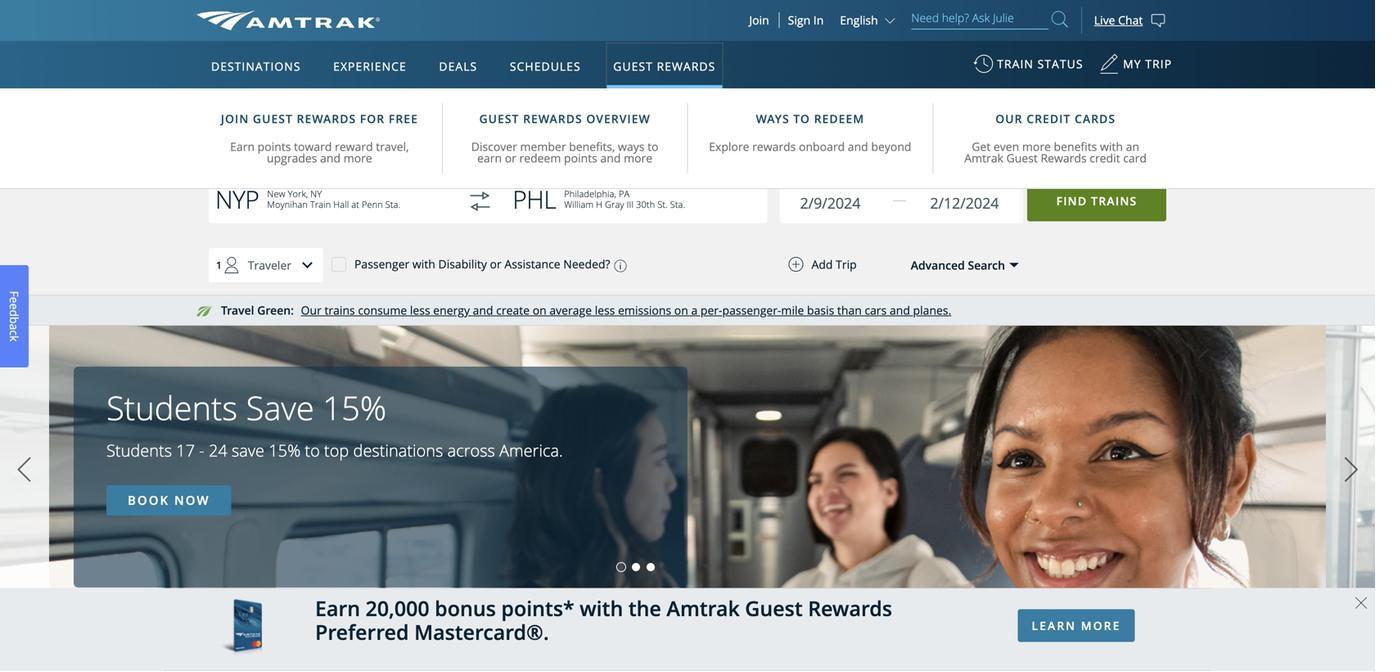 Task type: locate. For each thing, give the bounding box(es) containing it.
guest inside earn 20,000 bonus points* with the amtrak guest rewards preferred mastercard®.
[[745, 595, 803, 623]]

slide 3 tab
[[647, 563, 655, 571]]

open image
[[1009, 263, 1019, 268]]

join button
[[740, 12, 780, 28]]

1 horizontal spatial guest
[[745, 595, 803, 623]]

0 horizontal spatial on
[[533, 303, 547, 318]]

f
[[7, 291, 22, 297]]

students 17 - 24 save 15% to top destinations across america.
[[106, 439, 563, 462]]

0 vertical spatial rewards
[[657, 59, 716, 74]]

students for students save 15%
[[106, 385, 238, 430]]

or
[[490, 256, 502, 272]]

1 sta. from the left
[[385, 198, 401, 211]]

1 vertical spatial train
[[310, 198, 331, 211]]

york,
[[288, 187, 308, 200]]

join
[[749, 12, 769, 28]]

e up d
[[7, 297, 22, 303]]

application
[[257, 137, 650, 366]]

auto
[[393, 99, 419, 115]]

experience button
[[327, 43, 413, 89]]

with inside earn 20,000 bonus points* with the amtrak guest rewards preferred mastercard®.
[[580, 595, 623, 623]]

and
[[473, 303, 493, 318], [890, 303, 910, 318]]

0 vertical spatial with
[[413, 256, 435, 272]]

1 vertical spatial rewards
[[808, 595, 892, 623]]

train status link
[[974, 48, 1084, 88]]

and right the cars
[[890, 303, 910, 318]]

2 sta. from the left
[[670, 198, 686, 211]]

1 on from the left
[[533, 303, 547, 318]]

0 horizontal spatial sta.
[[385, 198, 401, 211]]

on left per-
[[674, 303, 688, 318]]

passes
[[325, 99, 361, 115]]

students
[[106, 385, 238, 430], [106, 439, 172, 462]]

philadelphia,
[[564, 187, 616, 200]]

1 vertical spatial students
[[106, 439, 172, 462]]

chat
[[1118, 12, 1143, 28]]

students save 15%
[[106, 385, 387, 430]]

train
[[997, 56, 1034, 72]]

1 horizontal spatial 15%
[[323, 385, 387, 430]]

pa
[[619, 187, 630, 200]]

30th
[[636, 198, 655, 211]]

sign in button
[[788, 12, 824, 28]]

add trip
[[812, 256, 857, 272]]

train left hall
[[310, 198, 331, 211]]

students up 17 at the bottom left of the page
[[106, 385, 238, 430]]

0 horizontal spatial rewards
[[657, 59, 716, 74]]

1 horizontal spatial train
[[422, 99, 450, 115]]

students left 17 at the bottom left of the page
[[106, 439, 172, 462]]

guest
[[613, 59, 653, 74], [745, 595, 803, 623]]

trip
[[1146, 56, 1172, 72]]

1 vertical spatial a
[[7, 324, 22, 330]]

schedules link
[[503, 41, 588, 88]]

sta. inside the phl philadelphia, pa william h gray iii 30th st. sta.
[[670, 198, 686, 211]]

banner containing join
[[0, 0, 1375, 378]]

rail passes button
[[287, 88, 377, 126]]

than
[[837, 303, 862, 318]]

0 vertical spatial students
[[106, 385, 238, 430]]

1 horizontal spatial on
[[674, 303, 688, 318]]

english button
[[840, 12, 899, 28]]

add
[[812, 256, 833, 272]]

1 vertical spatial with
[[580, 595, 623, 623]]

1 horizontal spatial sta.
[[670, 198, 686, 211]]

find
[[1057, 193, 1087, 209]]

on right create
[[533, 303, 547, 318]]

1 horizontal spatial a
[[691, 303, 698, 318]]

planes.
[[913, 303, 952, 318]]

earn
[[315, 595, 360, 623]]

moynihan
[[267, 198, 308, 211]]

1 horizontal spatial less
[[595, 303, 615, 318]]

0 horizontal spatial 15%
[[269, 439, 301, 462]]

on
[[533, 303, 547, 318], [674, 303, 688, 318]]

1 horizontal spatial rewards
[[808, 595, 892, 623]]

15% left to
[[269, 439, 301, 462]]

1 horizontal spatial with
[[580, 595, 623, 623]]

passenger image
[[215, 249, 248, 282]]

disability
[[438, 256, 487, 272]]

and left create
[[473, 303, 493, 318]]

e
[[7, 297, 22, 303], [7, 303, 22, 310]]

a up the k
[[7, 324, 22, 330]]

train
[[422, 99, 450, 115], [310, 198, 331, 211]]

rewards
[[657, 59, 716, 74], [808, 595, 892, 623]]

create
[[496, 303, 530, 318]]

15% up top
[[323, 385, 387, 430]]

amtrak guest rewards preferred mastercard image
[[221, 599, 262, 660]]

f e e d b a c k
[[7, 291, 22, 342]]

to
[[305, 439, 320, 462]]

0 vertical spatial 15%
[[323, 385, 387, 430]]

train right auto
[[422, 99, 450, 115]]

ny
[[311, 187, 322, 200]]

0 horizontal spatial and
[[473, 303, 493, 318]]

rewards inside popup button
[[657, 59, 716, 74]]

None field
[[796, 183, 909, 224], [910, 183, 1023, 224], [796, 183, 909, 224], [910, 183, 1023, 224]]

sta. for phl
[[670, 198, 686, 211]]

sta. inside nyp new york, ny moynihan train hall at penn sta.
[[385, 198, 401, 211]]

15%
[[323, 385, 387, 430], [269, 439, 301, 462]]

less right the average
[[595, 303, 615, 318]]

banner
[[0, 0, 1375, 378]]

with left the
[[580, 595, 623, 623]]

0 horizontal spatial with
[[413, 256, 435, 272]]

less left energy
[[410, 303, 430, 318]]

add trip button
[[756, 249, 890, 280]]

Passenger with Disability or Assistance Needed? checkbox
[[332, 256, 346, 271]]

destinations
[[211, 59, 301, 74]]

1 students from the top
[[106, 385, 238, 430]]

1 vertical spatial guest
[[745, 595, 803, 623]]

more information about accessible travel requests. image
[[610, 260, 627, 272]]

passenger with disability or assistance needed?
[[354, 256, 610, 272]]

earn 20,000 bonus points* with the amtrak guest rewards preferred mastercard®.
[[315, 595, 892, 646]]

0 horizontal spatial less
[[410, 303, 430, 318]]

destinations
[[353, 439, 443, 462]]

plus icon image
[[789, 257, 804, 272]]

0 horizontal spatial guest
[[613, 59, 653, 74]]

1 e from the top
[[7, 297, 22, 303]]

0 vertical spatial guest
[[613, 59, 653, 74]]

sta. right penn
[[385, 198, 401, 211]]

emissions
[[618, 303, 671, 318]]

sign in
[[788, 12, 824, 28]]

2 and from the left
[[890, 303, 910, 318]]

e down f
[[7, 303, 22, 310]]

with left disability
[[413, 256, 435, 272]]

trains
[[1091, 193, 1138, 209]]

amtrak sustains leaf icon image
[[196, 307, 213, 317]]

2 students from the top
[[106, 439, 172, 462]]

0 vertical spatial train
[[422, 99, 450, 115]]

find trains button
[[1027, 181, 1167, 221]]

sta. right st.
[[670, 198, 686, 211]]

a
[[691, 303, 698, 318], [7, 324, 22, 330]]

0 horizontal spatial a
[[7, 324, 22, 330]]

1 less from the left
[[410, 303, 430, 318]]

students for students 17 - 24 save 15% to top destinations across america.
[[106, 439, 172, 462]]

find trains
[[1057, 193, 1138, 209]]

advanced search
[[911, 257, 1005, 273]]

guest inside guest rewards popup button
[[613, 59, 653, 74]]

1 horizontal spatial and
[[890, 303, 910, 318]]

across
[[447, 439, 495, 462]]

iii
[[627, 198, 634, 211]]

save
[[246, 385, 314, 430]]

0 horizontal spatial train
[[310, 198, 331, 211]]

new
[[267, 187, 285, 200]]

book now
[[128, 492, 210, 509]]

live
[[1094, 12, 1116, 28]]

assistance
[[505, 256, 561, 272]]

train inside nyp new york, ny moynihan train hall at penn sta.
[[310, 198, 331, 211]]

a left per-
[[691, 303, 698, 318]]

train inside 'auto train' link
[[422, 99, 450, 115]]

gray
[[605, 198, 624, 211]]

less
[[410, 303, 430, 318], [595, 303, 615, 318]]



Task type: describe. For each thing, give the bounding box(es) containing it.
-
[[199, 439, 204, 462]]

per-
[[701, 303, 723, 318]]

preferred
[[315, 618, 409, 646]]

book
[[128, 492, 170, 509]]

switch departure and arrival stations. image
[[460, 182, 500, 221]]

green:
[[257, 303, 294, 318]]

k
[[7, 336, 22, 342]]

0 vertical spatial a
[[691, 303, 698, 318]]

auto train
[[393, 99, 450, 115]]

bonus
[[435, 595, 496, 623]]

previous image
[[12, 450, 36, 490]]

points*
[[501, 595, 575, 623]]

advanced
[[911, 257, 965, 273]]

c
[[7, 330, 22, 336]]

in
[[814, 12, 824, 28]]

regions map image
[[257, 137, 650, 366]]

h
[[596, 198, 603, 211]]

search
[[968, 257, 1005, 273]]

choose a slide to display tab list
[[0, 563, 658, 571]]

Please enter your search item search field
[[911, 8, 1049, 29]]

sign
[[788, 12, 811, 28]]

save
[[232, 439, 264, 462]]

2 e from the top
[[7, 303, 22, 310]]

phl philadelphia, pa william h gray iii 30th st. sta.
[[513, 183, 686, 216]]

live chat
[[1094, 12, 1143, 28]]

trip
[[836, 256, 857, 272]]

penn
[[362, 198, 383, 211]]

2 less from the left
[[595, 303, 615, 318]]

book now link
[[106, 485, 231, 516]]

cars
[[865, 303, 887, 318]]

24
[[209, 439, 227, 462]]

passenger
[[354, 256, 410, 272]]

traveler
[[248, 257, 291, 273]]

rail passes
[[302, 99, 361, 115]]

search icon image
[[1052, 8, 1068, 30]]

travel green: our trains consume less energy and create on average less emissions on a per-passenger-mile basis than cars and planes.
[[221, 303, 952, 318]]

our
[[301, 303, 322, 318]]

f e e d b a c k button
[[0, 265, 29, 368]]

learn
[[1032, 618, 1077, 634]]

amtrak image
[[196, 11, 380, 30]]

traveler button
[[209, 248, 324, 282]]

next image
[[1339, 450, 1364, 490]]

mile
[[781, 303, 804, 318]]

nyp new york, ny moynihan train hall at penn sta.
[[215, 183, 401, 216]]

click to add the number travelers and discount types image
[[291, 249, 324, 282]]

d
[[7, 310, 22, 317]]

my trip
[[1123, 56, 1172, 72]]

1 and from the left
[[473, 303, 493, 318]]

slide 1 tab
[[617, 563, 625, 571]]

phl
[[513, 183, 556, 216]]

average
[[550, 303, 592, 318]]

live chat button
[[1081, 0, 1179, 41]]

deals button
[[433, 43, 484, 89]]

passenger-
[[723, 303, 781, 318]]

english
[[840, 12, 878, 28]]

nyp
[[215, 183, 259, 216]]

rewards inside earn 20,000 bonus points* with the amtrak guest rewards preferred mastercard®.
[[808, 595, 892, 623]]

my
[[1123, 56, 1142, 72]]

at
[[351, 198, 359, 211]]

consume
[[358, 303, 407, 318]]

guest rewards button
[[607, 43, 722, 89]]

destinations button
[[205, 43, 307, 89]]

sta. for nyp
[[385, 198, 401, 211]]

amtrak
[[667, 595, 740, 623]]

mastercard®.
[[414, 618, 549, 646]]

learn more link
[[1018, 610, 1135, 642]]

status
[[1038, 56, 1084, 72]]

trains
[[325, 303, 355, 318]]

travel
[[221, 303, 254, 318]]

energy
[[433, 303, 470, 318]]

train status
[[997, 56, 1084, 72]]

advanced search button
[[877, 249, 1020, 282]]

slide 2 tab
[[632, 563, 640, 571]]

learn more
[[1032, 618, 1121, 634]]

more
[[1081, 618, 1121, 634]]

2 on from the left
[[674, 303, 688, 318]]

hall
[[333, 198, 349, 211]]

guest rewards
[[613, 59, 716, 74]]

a inside button
[[7, 324, 22, 330]]

st.
[[658, 198, 668, 211]]

17
[[176, 439, 195, 462]]

william
[[564, 198, 594, 211]]

america.
[[499, 439, 563, 462]]

experience
[[333, 59, 407, 74]]

our trains consume less energy and create on average less emissions on a per-passenger-mile basis than cars and planes. link
[[301, 303, 952, 318]]

20,000
[[366, 595, 430, 623]]

needed?
[[563, 256, 610, 272]]

1 vertical spatial 15%
[[269, 439, 301, 462]]

b
[[7, 317, 22, 324]]

top
[[324, 439, 349, 462]]



Task type: vqa. For each thing, say whether or not it's contained in the screenshot.
Rewards to the bottom
yes



